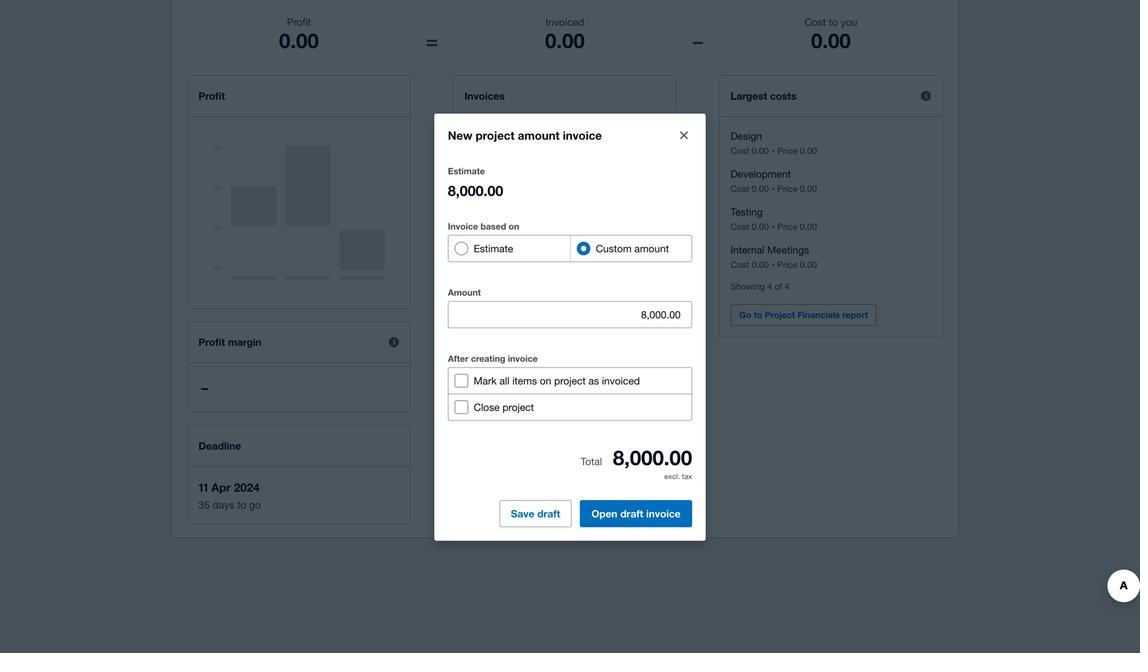 Task type: describe. For each thing, give the bounding box(es) containing it.
invoice based on group
[[448, 235, 693, 263]]

−
[[692, 28, 705, 53]]

invoiced 0.00
[[545, 16, 585, 53]]

development
[[731, 168, 791, 180]]

0 vertical spatial on
[[509, 221, 520, 232]]

project for invoice
[[506, 324, 536, 335]]

open
[[592, 508, 618, 520]]

project for close
[[503, 402, 534, 414]]

35
[[199, 499, 210, 511]]

meetings
[[768, 244, 810, 256]]

invoice based on
[[448, 221, 520, 232]]

2024
[[234, 481, 260, 495]]

11 apr 2024 35 days to go
[[199, 481, 261, 511]]

0 horizontal spatial of
[[494, 379, 503, 391]]

new
[[448, 129, 473, 142]]

&
[[562, 379, 569, 391]]

invoices
[[465, 90, 505, 102]]

price for development
[[778, 184, 798, 194]]

save draft
[[511, 508, 561, 520]]

invoice for invoice project amount
[[474, 324, 504, 335]]

open draft invoice button
[[580, 501, 693, 528]]

save draft button
[[500, 501, 572, 528]]

as
[[589, 375, 599, 387]]

time,
[[506, 379, 530, 391]]

invoiced
[[546, 16, 585, 28]]

amount for new project amount invoice
[[518, 129, 560, 142]]

price for design
[[778, 146, 798, 156]]

value
[[465, 379, 491, 391]]

to for financials
[[754, 310, 763, 321]]

after creating invoice
[[448, 354, 538, 364]]

cost for design
[[731, 146, 750, 156]]

cost to you 0.00
[[805, 16, 858, 53]]

report
[[843, 310, 869, 321]]

11
[[199, 481, 208, 495]]

• inside internal meetings cost 0.00 • price 0.00
[[772, 260, 775, 270]]

cost inside "cost to you 0.00"
[[805, 16, 827, 28]]

profit 0.00
[[279, 16, 319, 53]]

1 vertical spatial profit
[[199, 90, 225, 102]]

0.00 field
[[449, 302, 692, 328]]

0.00 inside "cost to you 0.00"
[[812, 28, 851, 53]]

1 vertical spatial 8,000.00
[[465, 253, 520, 270]]

save
[[511, 508, 535, 520]]

all
[[500, 375, 510, 387]]

invoice project amount
[[474, 324, 571, 335]]

expenses
[[572, 379, 618, 391]]

amount
[[448, 288, 481, 298]]

cost for testing
[[731, 222, 750, 232]]

invoice for open draft invoice
[[647, 508, 681, 520]]

design cost 0.00 • price 0.00
[[731, 130, 818, 156]]

• for testing
[[772, 222, 775, 232]]

you
[[841, 16, 858, 28]]

draft for save
[[538, 508, 561, 520]]

• for development
[[772, 184, 775, 194]]

close button
[[671, 122, 698, 149]]

testing
[[731, 206, 763, 218]]

open draft invoice
[[592, 508, 681, 520]]

items
[[513, 375, 537, 387]]

creating
[[471, 354, 506, 364]]

project left the as
[[555, 375, 586, 387]]

–
[[201, 380, 208, 397]]

cost inside internal meetings cost 0.00 • price 0.00
[[731, 260, 750, 270]]

value of time, tasks & expenses
[[465, 379, 618, 391]]

mark all items on project as invoiced
[[474, 375, 640, 387]]

new project amount invoice
[[448, 129, 602, 142]]



Task type: vqa. For each thing, say whether or not it's contained in the screenshot.
The |
no



Task type: locate. For each thing, give the bounding box(es) containing it.
0.00
[[279, 28, 319, 53], [545, 28, 585, 53], [812, 28, 851, 53], [752, 146, 769, 156], [800, 146, 818, 156], [752, 184, 769, 194], [800, 184, 818, 194], [752, 222, 769, 232], [800, 222, 818, 232], [752, 260, 769, 270], [800, 260, 818, 270], [465, 420, 493, 437]]

price for testing
[[778, 222, 798, 232]]

tasks
[[533, 379, 559, 391]]

2 draft from the left
[[621, 508, 644, 520]]

0 vertical spatial to
[[829, 16, 838, 28]]

price inside internal meetings cost 0.00 • price 0.00
[[778, 260, 798, 270]]

largest costs
[[731, 90, 797, 102]]

of
[[775, 281, 783, 292], [494, 379, 503, 391]]

profit margin
[[199, 336, 262, 349]]

invoice project amount button
[[465, 319, 579, 341]]

• inside testing cost 0.00 • price 0.00
[[772, 222, 775, 232]]

showing 4 of 4
[[731, 281, 790, 292]]

1 vertical spatial estimate
[[465, 213, 508, 225]]

invoice inside button
[[474, 324, 504, 335]]

no profit information available image
[[213, 131, 385, 295]]

project down time,
[[503, 402, 534, 414]]

invoice inside button
[[647, 508, 681, 520]]

2 • from the top
[[772, 184, 775, 194]]

0 vertical spatial estimate
[[448, 166, 485, 177]]

3 price from the top
[[778, 222, 798, 232]]

design
[[731, 130, 763, 142]]

4 • from the top
[[772, 260, 775, 270]]

0 horizontal spatial draft
[[538, 508, 561, 520]]

to inside "cost to you 0.00"
[[829, 16, 838, 28]]

largest
[[731, 90, 768, 102]]

8,000.00 down the "based"
[[465, 253, 520, 270]]

1 draft from the left
[[538, 508, 561, 520]]

2 vertical spatial 8,000.00
[[613, 446, 693, 470]]

profit for margin
[[199, 336, 225, 349]]

2 horizontal spatial invoice
[[647, 508, 681, 520]]

estimate
[[448, 166, 485, 177], [465, 213, 508, 225], [474, 243, 514, 255]]

price
[[778, 146, 798, 156], [778, 184, 798, 194], [778, 222, 798, 232], [778, 260, 798, 270]]

estimate 8,000.00
[[448, 166, 504, 199]]

excl. tax
[[665, 473, 693, 482]]

to
[[829, 16, 838, 28], [754, 310, 763, 321], [237, 499, 246, 511]]

0 horizontal spatial to
[[237, 499, 246, 511]]

0 vertical spatial invoice
[[563, 129, 602, 142]]

amount inside invoice based on group
[[635, 243, 669, 255]]

based
[[481, 221, 507, 232]]

price inside design cost 0.00 • price 0.00
[[778, 146, 798, 156]]

cost left you
[[805, 16, 827, 28]]

after
[[448, 354, 469, 364]]

cost inside design cost 0.00 • price 0.00
[[731, 146, 750, 156]]

1 horizontal spatial to
[[754, 310, 763, 321]]

• down meetings
[[772, 260, 775, 270]]

1 horizontal spatial on
[[540, 375, 552, 387]]

price up meetings
[[778, 222, 798, 232]]

estimate down new
[[448, 166, 485, 177]]

custom
[[596, 243, 632, 255]]

1 horizontal spatial draft
[[621, 508, 644, 520]]

invoice
[[563, 129, 602, 142], [508, 354, 538, 364], [647, 508, 681, 520]]

2 vertical spatial profit
[[199, 336, 225, 349]]

of up project
[[775, 281, 783, 292]]

to inside go to project financials report button
[[754, 310, 763, 321]]

internal meetings cost 0.00 • price 0.00
[[731, 244, 818, 270]]

project for new
[[476, 129, 515, 142]]

0 horizontal spatial on
[[509, 221, 520, 232]]

estimate down the "based"
[[474, 243, 514, 255]]

0 horizontal spatial invoice
[[508, 354, 538, 364]]

estimate inside estimate 8,000.00
[[448, 166, 485, 177]]

4 price from the top
[[778, 260, 798, 270]]

internal
[[731, 244, 765, 256]]

1 4 from the left
[[768, 281, 773, 292]]

• down development
[[772, 184, 775, 194]]

8,000.00 up invoice based on
[[448, 182, 504, 199]]

2 vertical spatial estimate
[[474, 243, 514, 255]]

tax
[[682, 473, 693, 482]]

invoice inside dialog
[[448, 221, 478, 232]]

on left & at the left bottom of page
[[540, 375, 552, 387]]

amount inside button
[[539, 324, 571, 335]]

new project amount invoice dialog
[[435, 114, 706, 541]]

close project
[[474, 402, 534, 414]]

• up meetings
[[772, 222, 775, 232]]

cost down design
[[731, 146, 750, 156]]

to inside 11 apr 2024 35 days to go
[[237, 499, 246, 511]]

project inside the invoice project amount button
[[506, 324, 536, 335]]

1 • from the top
[[772, 146, 775, 156]]

on inside after creating invoice group
[[540, 375, 552, 387]]

mark
[[474, 375, 497, 387]]

2 vertical spatial amount
[[539, 324, 571, 335]]

• for design
[[772, 146, 775, 156]]

costs
[[771, 90, 797, 102]]

total
[[581, 456, 602, 468]]

estimate inside invoice based on group
[[474, 243, 514, 255]]

4
[[768, 281, 773, 292], [785, 281, 790, 292]]

1 vertical spatial to
[[754, 310, 763, 321]]

close image
[[680, 132, 689, 140]]

cost inside development cost 0.00 • price 0.00
[[731, 184, 750, 194]]

showing
[[731, 281, 765, 292]]

2 vertical spatial invoice
[[647, 508, 681, 520]]

project
[[765, 310, 796, 321]]

price inside testing cost 0.00 • price 0.00
[[778, 222, 798, 232]]

2 vertical spatial to
[[237, 499, 246, 511]]

profit
[[287, 16, 311, 28], [199, 90, 225, 102], [199, 336, 225, 349]]

4 right showing
[[768, 281, 773, 292]]

draft right open
[[621, 508, 644, 520]]

invoiced
[[602, 375, 640, 387]]

1 vertical spatial invoice
[[508, 354, 538, 364]]

1 horizontal spatial invoice
[[563, 129, 602, 142]]

margin
[[228, 336, 262, 349]]

of left time,
[[494, 379, 503, 391]]

after creating invoice group
[[448, 368, 693, 421]]

cost down testing
[[731, 222, 750, 232]]

cost for development
[[731, 184, 750, 194]]

go to project financials report
[[740, 310, 869, 321]]

profit inside profit 0.00
[[287, 16, 311, 28]]

1 price from the top
[[778, 146, 798, 156]]

cost
[[805, 16, 827, 28], [731, 146, 750, 156], [731, 184, 750, 194], [731, 222, 750, 232], [731, 260, 750, 270]]

apr
[[211, 481, 231, 495]]

profit for 0.00
[[287, 16, 311, 28]]

testing cost 0.00 • price 0.00
[[731, 206, 818, 232]]

on right the "based"
[[509, 221, 520, 232]]

to for 0.00
[[829, 16, 838, 28]]

8,000.00
[[448, 182, 504, 199], [465, 253, 520, 270], [613, 446, 693, 470]]

on
[[509, 221, 520, 232], [540, 375, 552, 387]]

cost inside testing cost 0.00 • price 0.00
[[731, 222, 750, 232]]

custom amount
[[596, 243, 669, 255]]

amount for invoice project amount
[[539, 324, 571, 335]]

0 vertical spatial amount
[[518, 129, 560, 142]]

invoice left the "based"
[[448, 221, 478, 232]]

1 vertical spatial of
[[494, 379, 503, 391]]

to left go
[[237, 499, 246, 511]]

project right new
[[476, 129, 515, 142]]

close
[[474, 402, 500, 414]]

draft right save
[[538, 508, 561, 520]]

project up "after creating invoice"
[[506, 324, 536, 335]]

to left you
[[829, 16, 838, 28]]

price down development
[[778, 184, 798, 194]]

2 4 from the left
[[785, 281, 790, 292]]

days
[[213, 499, 234, 511]]

2 horizontal spatial to
[[829, 16, 838, 28]]

go to project financials report button
[[731, 305, 877, 326]]

development cost 0.00 • price 0.00
[[731, 168, 818, 194]]

cost up testing
[[731, 184, 750, 194]]

0 vertical spatial profit
[[287, 16, 311, 28]]

excl.
[[665, 473, 680, 482]]

0 vertical spatial invoice
[[448, 221, 478, 232]]

estimate down estimate 8,000.00
[[465, 213, 508, 225]]

1 horizontal spatial 4
[[785, 281, 790, 292]]

invoice up creating
[[474, 324, 504, 335]]

go
[[249, 499, 261, 511]]

price inside development cost 0.00 • price 0.00
[[778, 184, 798, 194]]

1 vertical spatial invoice
[[474, 324, 504, 335]]

to right go
[[754, 310, 763, 321]]

=
[[426, 28, 438, 53]]

1 vertical spatial amount
[[635, 243, 669, 255]]

financials
[[798, 310, 841, 321]]

1 vertical spatial on
[[540, 375, 552, 387]]

price down meetings
[[778, 260, 798, 270]]

cost down internal
[[731, 260, 750, 270]]

• inside development cost 0.00 • price 0.00
[[772, 184, 775, 194]]

invoice for after creating invoice
[[508, 354, 538, 364]]

amount
[[518, 129, 560, 142], [635, 243, 669, 255], [539, 324, 571, 335]]

8,000.00 up excl.
[[613, 446, 693, 470]]

draft for open
[[621, 508, 644, 520]]

project
[[476, 129, 515, 142], [506, 324, 536, 335], [555, 375, 586, 387], [503, 402, 534, 414]]

1 horizontal spatial of
[[775, 281, 783, 292]]

•
[[772, 146, 775, 156], [772, 184, 775, 194], [772, 222, 775, 232], [772, 260, 775, 270]]

2 price from the top
[[778, 184, 798, 194]]

draft
[[538, 508, 561, 520], [621, 508, 644, 520]]

0 horizontal spatial 4
[[768, 281, 773, 292]]

• up development
[[772, 146, 775, 156]]

4 up project
[[785, 281, 790, 292]]

0 vertical spatial 8,000.00
[[448, 182, 504, 199]]

• inside design cost 0.00 • price 0.00
[[772, 146, 775, 156]]

deadline
[[199, 440, 241, 453]]

0 vertical spatial of
[[775, 281, 783, 292]]

invoice
[[448, 221, 478, 232], [474, 324, 504, 335]]

go
[[740, 310, 752, 321]]

price up development cost 0.00 • price 0.00
[[778, 146, 798, 156]]

invoice for invoice based on
[[448, 221, 478, 232]]

3 • from the top
[[772, 222, 775, 232]]



